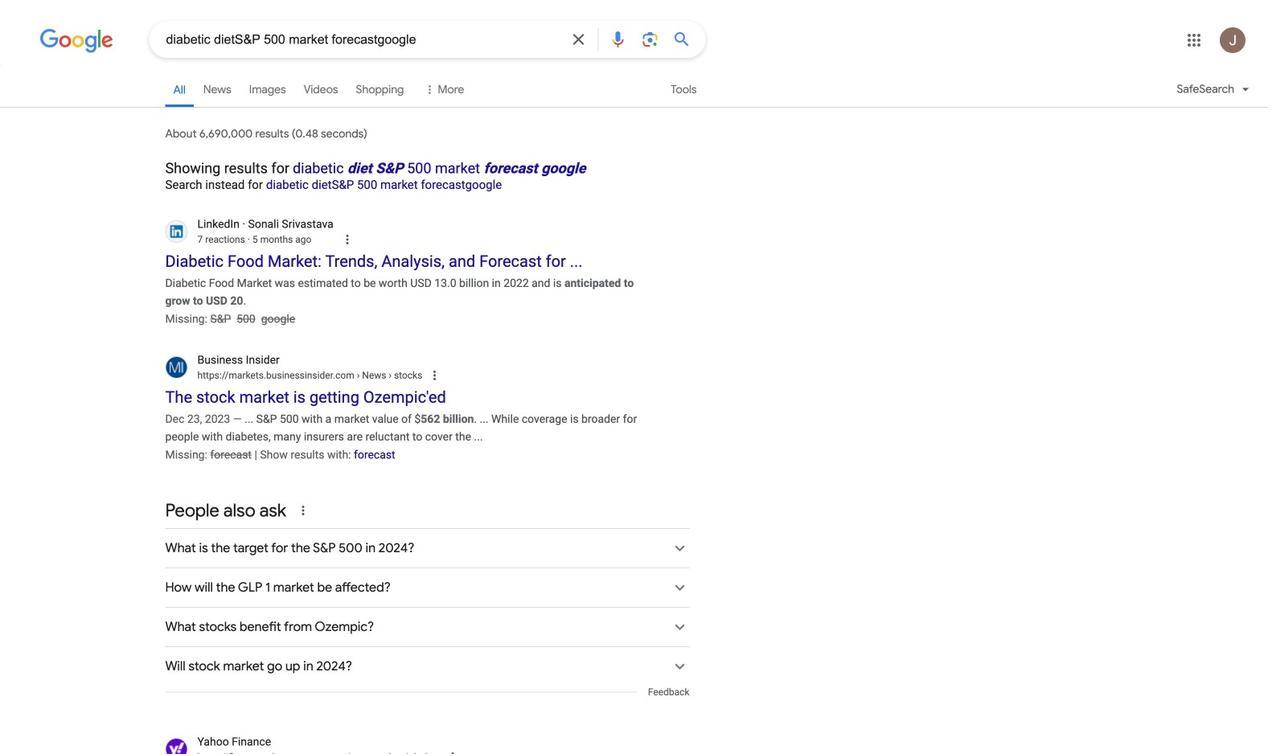 Task type: locate. For each thing, give the bounding box(es) containing it.
None search field
[[0, 20, 706, 58]]

heading
[[165, 155, 690, 192]]

None text field
[[310, 752, 441, 755]]

google image
[[40, 29, 114, 53]]

navigation
[[0, 71, 1269, 117]]

None text field
[[198, 233, 312, 247], [198, 368, 423, 383], [355, 370, 423, 381], [198, 751, 441, 755], [198, 233, 312, 247], [198, 368, 423, 383], [355, 370, 423, 381], [198, 751, 441, 755]]



Task type: describe. For each thing, give the bounding box(es) containing it.
search by image image
[[641, 30, 660, 49]]

search by voice image
[[609, 30, 628, 49]]

Search text field
[[166, 31, 560, 51]]



Task type: vqa. For each thing, say whether or not it's contained in the screenshot.
593
no



